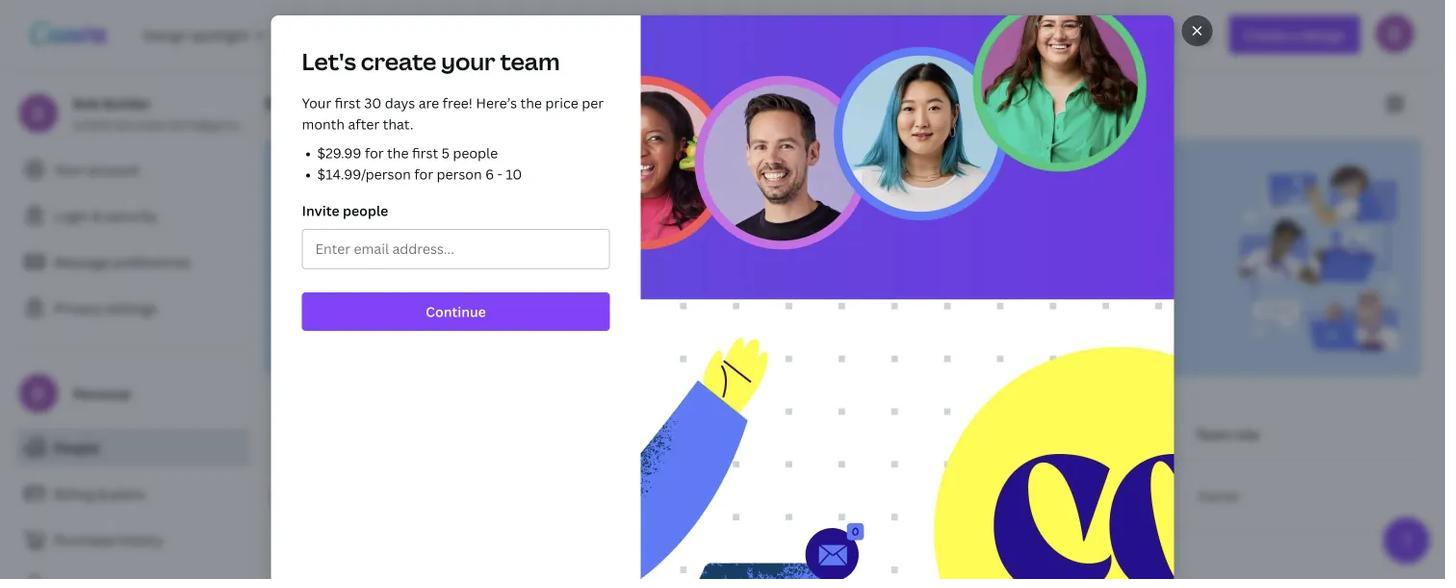 Task type: locate. For each thing, give the bounding box(es) containing it.
email
[[653, 425, 689, 443]]

in
[[338, 161, 354, 185]]

0 vertical spatial b0bth3builder2k23@gmail.com
[[73, 115, 277, 133]]

&
[[93, 207, 101, 225], [97, 485, 106, 503]]

1 vertical spatial b0bth3builder2k23@gmail.com
[[653, 487, 857, 505]]

your for your account
[[54, 160, 83, 179]]

premium features for the whole team ideate, create, review, and publish – all from one platform stay on brand across everyone's designs
[[304, 238, 677, 299]]

your
[[441, 46, 495, 77]]

settings
[[105, 299, 157, 317]]

bring in the people you design with
[[289, 161, 586, 185]]

try canva for teams
[[289, 202, 421, 220]]

5
[[442, 144, 450, 162]]

first left '30'
[[335, 94, 361, 112]]

the inside the premium features for the whole team ideate, create, review, and publish – all from one platform stay on brand across everyone's designs
[[445, 238, 467, 257]]

Email to invite text field
[[315, 231, 596, 268]]

1 vertical spatial list
[[289, 237, 828, 300]]

0 vertical spatial &
[[93, 207, 101, 225]]

from
[[558, 259, 589, 278]]

0 vertical spatial team
[[500, 46, 560, 77]]

b0bth3builder2k23@gmail.com
[[73, 115, 277, 133], [653, 487, 857, 505]]

and
[[449, 259, 473, 278]]

billing & plans
[[54, 485, 145, 503]]

1 horizontal spatial people
[[266, 92, 324, 116]]

the left price
[[520, 94, 542, 112]]

stay
[[304, 281, 333, 299]]

1 vertical spatial your
[[54, 160, 83, 179]]

1 vertical spatial first
[[412, 144, 438, 162]]

0 vertical spatial people
[[266, 92, 324, 116]]

people down $14.99/person
[[343, 202, 388, 220]]

& for login
[[93, 207, 101, 225]]

-
[[497, 165, 502, 183]]

$29.99
[[317, 144, 361, 162]]

your left account
[[54, 160, 83, 179]]

teams
[[379, 202, 421, 220]]

0 horizontal spatial your
[[54, 160, 83, 179]]

here's
[[476, 94, 517, 112]]

top level navigation element
[[131, 15, 735, 54]]

& for billing
[[97, 485, 106, 503]]

first inside $29.99 for the first 5 people $14.99/person for person 6 - 10
[[412, 144, 438, 162]]

list containing premium features for the whole team
[[289, 237, 828, 300]]

your for your first 30 days are free! here's the price per month after that.
[[302, 94, 331, 112]]

$14.99/person
[[317, 165, 411, 183]]

role
[[1234, 425, 1259, 443]]

& inside billing & plans link
[[97, 485, 106, 503]]

people
[[266, 92, 324, 116], [54, 439, 99, 457]]

team right a
[[362, 326, 395, 344]]

30
[[364, 94, 381, 112]]

people up teams
[[390, 161, 449, 185]]

first
[[335, 94, 361, 112], [412, 144, 438, 162]]

brand
[[356, 281, 395, 299]]

create
[[304, 326, 348, 344]]

premium
[[304, 238, 363, 257]]

the inside $29.99 for the first 5 people $14.99/person for person 6 - 10
[[387, 144, 409, 162]]

people up 6
[[453, 144, 498, 162]]

everyone's
[[444, 281, 514, 299]]

& right 'login'
[[93, 207, 101, 225]]

team up price
[[500, 46, 560, 77]]

the
[[520, 94, 542, 112], [387, 144, 409, 162], [358, 161, 386, 185], [445, 238, 467, 257]]

0 vertical spatial list
[[302, 142, 610, 185]]

create a team
[[304, 326, 395, 344]]

0 vertical spatial first
[[335, 94, 361, 112]]

platform
[[620, 259, 677, 278]]

team
[[500, 46, 560, 77], [513, 238, 546, 257], [362, 326, 395, 344]]

for right 'canva'
[[356, 202, 376, 220]]

1 vertical spatial team
[[513, 238, 546, 257]]

team up –
[[513, 238, 546, 257]]

review,
[[400, 259, 446, 278]]

privacy settings link
[[15, 289, 250, 327]]

0 horizontal spatial b0bth3builder2k23@gmail.com
[[73, 115, 277, 133]]

login & security link
[[15, 196, 250, 235]]

plans
[[110, 485, 145, 503]]

& inside login & security link
[[93, 207, 101, 225]]

for
[[365, 144, 384, 162], [414, 165, 433, 183], [356, 202, 376, 220], [423, 238, 442, 257]]

preferences
[[113, 253, 191, 271]]

& left plans
[[97, 485, 106, 503]]

1 vertical spatial &
[[97, 485, 106, 503]]

0 horizontal spatial people
[[54, 439, 99, 457]]

the up and
[[445, 238, 467, 257]]

$29.99 for the first 5 people $14.99/person for person 6 - 10
[[317, 144, 522, 183]]

2 vertical spatial team
[[362, 326, 395, 344]]

your
[[302, 94, 331, 112], [54, 160, 83, 179]]

billing
[[54, 485, 94, 503]]

privacy
[[54, 299, 102, 317]]

designs
[[518, 281, 567, 299]]

account
[[87, 160, 140, 179]]

first left 5
[[412, 144, 438, 162]]

your inside your first 30 days are free! here's the price per month after that.
[[302, 94, 331, 112]]

create
[[361, 46, 436, 77]]

people up billing
[[54, 439, 99, 457]]

team
[[1195, 425, 1230, 443]]

the down that.
[[387, 144, 409, 162]]

canva
[[313, 202, 353, 220]]

people left (1)
[[266, 92, 324, 116]]

your up month at top left
[[302, 94, 331, 112]]

(1)
[[328, 92, 350, 116]]

1 horizontal spatial first
[[412, 144, 438, 162]]

0 horizontal spatial first
[[335, 94, 361, 112]]

list
[[302, 142, 610, 185], [289, 237, 828, 300]]

after
[[348, 115, 379, 133]]

0 vertical spatial your
[[302, 94, 331, 112]]

1 vertical spatial people
[[54, 439, 99, 457]]

1 horizontal spatial your
[[302, 94, 331, 112]]

for up review,
[[423, 238, 442, 257]]

invite
[[302, 202, 339, 220]]

people
[[453, 144, 498, 162], [390, 161, 449, 185], [343, 202, 388, 220]]

2 horizontal spatial people
[[453, 144, 498, 162]]

people inside $29.99 for the first 5 people $14.99/person for person 6 - 10
[[453, 144, 498, 162]]



Task type: vqa. For each thing, say whether or not it's contained in the screenshot.
Folders
no



Task type: describe. For each thing, give the bounding box(es) containing it.
with
[[549, 161, 586, 185]]

name
[[273, 425, 312, 443]]

per
[[582, 94, 604, 112]]

let's
[[302, 46, 356, 77]]

your account link
[[15, 150, 250, 189]]

all
[[539, 259, 555, 278]]

message preferences link
[[15, 243, 250, 281]]

purchase
[[54, 531, 114, 549]]

design
[[489, 161, 545, 185]]

login & security
[[54, 207, 157, 225]]

people (1)
[[266, 92, 350, 116]]

person
[[437, 165, 482, 183]]

on
[[336, 281, 353, 299]]

one
[[593, 259, 617, 278]]

your account
[[54, 160, 140, 179]]

team role
[[1195, 425, 1259, 443]]

for up $14.99/person
[[365, 144, 384, 162]]

history
[[117, 531, 163, 549]]

create,
[[352, 259, 396, 278]]

continue button
[[302, 293, 610, 331]]

whole
[[470, 238, 509, 257]]

the inside your first 30 days are free! here's the price per month after that.
[[520, 94, 542, 112]]

0 horizontal spatial people
[[343, 202, 388, 220]]

let's create your team
[[302, 46, 560, 77]]

first inside your first 30 days are free! here's the price per month after that.
[[335, 94, 361, 112]]

ideate,
[[304, 259, 349, 278]]

try
[[289, 202, 309, 220]]

team inside create a team button
[[362, 326, 395, 344]]

create a team button
[[289, 316, 411, 354]]

people link
[[15, 428, 250, 467]]

security
[[105, 207, 157, 225]]

10
[[506, 165, 522, 183]]

6
[[485, 165, 494, 183]]

for inside the premium features for the whole team ideate, create, review, and publish – all from one platform stay on brand across everyone's designs
[[423, 238, 442, 257]]

month
[[302, 115, 345, 133]]

login
[[54, 207, 89, 225]]

a
[[351, 326, 359, 344]]

purchase history
[[54, 531, 163, 549]]

purchase history link
[[15, 521, 250, 559]]

days
[[385, 94, 415, 112]]

people for people
[[54, 439, 99, 457]]

bob builder b0bth3builder2k23@gmail.com
[[73, 94, 277, 133]]

message preferences
[[54, 253, 191, 271]]

1 horizontal spatial people
[[390, 161, 449, 185]]

bob
[[73, 94, 100, 112]]

people for people (1)
[[266, 92, 324, 116]]

the right in
[[358, 161, 386, 185]]

team inside the premium features for the whole team ideate, create, review, and publish – all from one platform stay on brand across everyone's designs
[[513, 238, 546, 257]]

that.
[[383, 115, 414, 133]]

your first 30 days are free! here's the price per month after that.
[[302, 94, 604, 133]]

message
[[54, 253, 110, 271]]

publish
[[477, 259, 525, 278]]

are
[[418, 94, 439, 112]]

free!
[[442, 94, 473, 112]]

1 horizontal spatial b0bth3builder2k23@gmail.com
[[653, 487, 857, 505]]

personal
[[73, 385, 130, 403]]

billing & plans link
[[15, 475, 250, 513]]

–
[[528, 259, 536, 278]]

continue
[[426, 303, 486, 321]]

builder
[[103, 94, 151, 112]]

for left person
[[414, 165, 433, 183]]

across
[[398, 281, 440, 299]]

list containing $29.99 for the first 5 people
[[302, 142, 610, 185]]

invite people
[[302, 202, 388, 220]]

you
[[453, 161, 485, 185]]

price
[[545, 94, 578, 112]]

privacy settings
[[54, 299, 157, 317]]

bring
[[289, 161, 334, 185]]

features
[[366, 238, 420, 257]]



